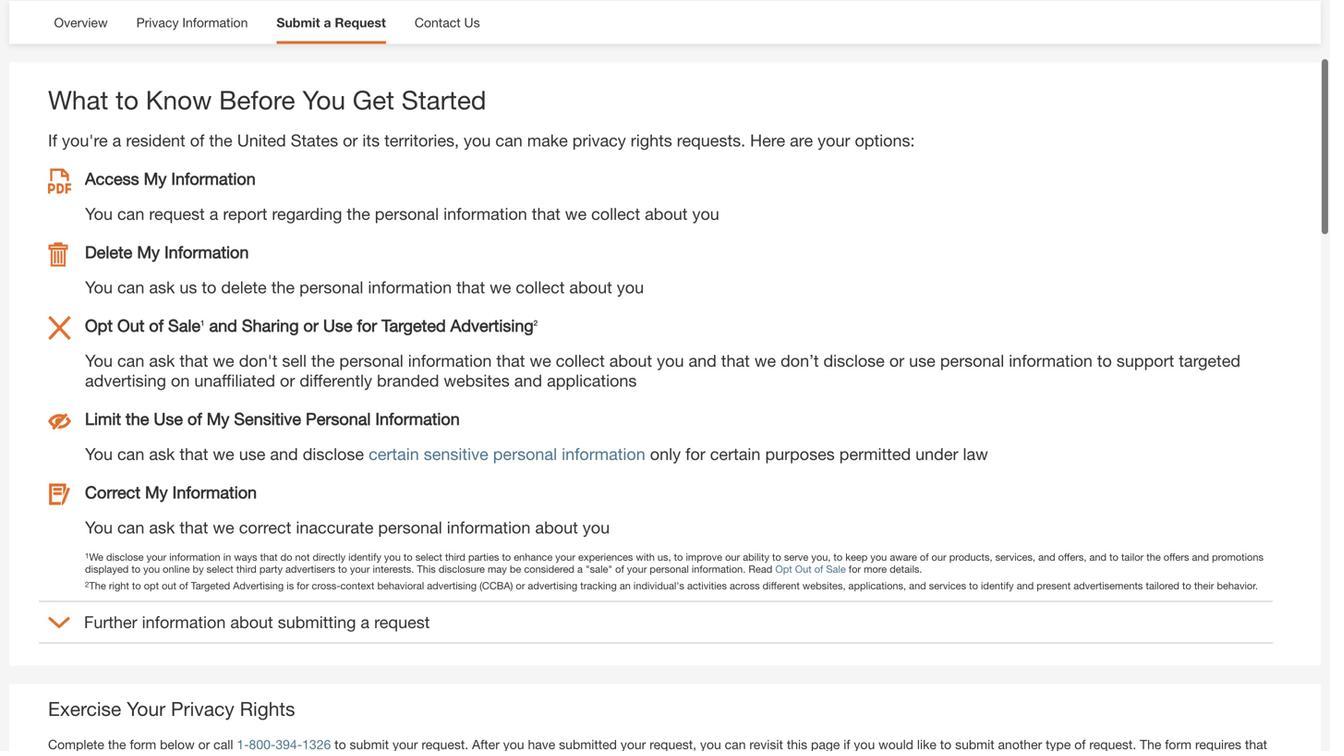 Task type: describe. For each thing, give the bounding box(es) containing it.
privacy toolbox image for access
[[48, 168, 71, 193]]

of down on
[[188, 409, 202, 429]]

privacy toolbox image for delete
[[48, 242, 71, 267]]

party
[[259, 563, 283, 575]]

its
[[363, 130, 380, 150]]

products,
[[949, 551, 993, 563]]

certain sensitive personal information link
[[369, 444, 646, 464]]

considered
[[524, 563, 575, 575]]

privacy toolbox image for limit
[[48, 409, 71, 434]]

opt
[[144, 580, 159, 592]]

of right aware on the right bottom
[[920, 551, 929, 563]]

before
[[219, 84, 295, 115]]

identify inside 1 we disclose your information in ways that do not directly identify you to select third parties to enhance your experiences with us, to improve our ability to serve you, to keep you aware of our products, services, and offers, and to tailor the offers and promotions displayed to you online by select third party advertisers to your interests. this disclosure may be considered a "sale" of your personal information. read
[[348, 551, 381, 563]]

request
[[335, 15, 386, 30]]

of up websites,
[[815, 563, 823, 575]]

is
[[287, 580, 294, 592]]

access
[[85, 168, 139, 188]]

your up context
[[350, 563, 370, 575]]

collect for you can request a report regarding the personal information that we collect about you
[[591, 204, 640, 223]]

you,
[[811, 551, 831, 563]]

ask for don't
[[149, 350, 175, 370]]

my for access
[[144, 168, 167, 188]]

sharing
[[242, 315, 299, 335]]

only
[[650, 444, 681, 464]]

activities
[[687, 580, 727, 592]]

you up states
[[302, 84, 346, 115]]

further information about submitting a request
[[84, 612, 430, 632]]

websites,
[[803, 580, 846, 592]]

differently
[[300, 370, 372, 390]]

unaffiliated
[[194, 370, 275, 390]]

can left make
[[496, 130, 523, 150]]

you're
[[62, 130, 108, 150]]

are
[[790, 130, 813, 150]]

opt out of sale 1 and sharing or use for targeted advertising 2
[[85, 315, 538, 335]]

privacy toolbox image for opt out of sale
[[48, 315, 71, 340]]

limit the use of my sensitive personal information
[[85, 409, 460, 429]]

online
[[163, 563, 190, 575]]

advertisers
[[285, 563, 335, 575]]

"sale"
[[586, 563, 613, 575]]

know
[[146, 84, 212, 115]]

you up behavioral
[[384, 551, 401, 563]]

get
[[353, 84, 394, 115]]

to left this
[[404, 551, 413, 563]]

opt for more
[[775, 563, 792, 575]]

limit
[[85, 409, 121, 429]]

with
[[636, 551, 655, 563]]

tracking
[[580, 580, 617, 592]]

services,
[[996, 551, 1036, 563]]

sale for and
[[168, 315, 201, 335]]

you can ask that we don't sell the personal information that we collect about you and that we don't disclose or use personal information to support targeted advertising on unaffiliated or differently branded websites and applications
[[85, 350, 1241, 390]]

disclose inside you can ask that we don't sell the personal information that we collect about you and that we don't disclose or use personal information to support targeted advertising on unaffiliated or differently branded websites and applications
[[824, 350, 885, 370]]

for right is
[[297, 580, 309, 592]]

to right services
[[969, 580, 978, 592]]

for left more
[[849, 563, 861, 575]]

1 our from the left
[[725, 551, 740, 563]]

to right what
[[116, 84, 139, 115]]

applications
[[547, 370, 637, 390]]

behavior.
[[1217, 580, 1258, 592]]

you for you can ask that we use and disclose certain sensitive personal information only for certain purposes permitted under law
[[85, 444, 113, 464]]

be
[[510, 563, 521, 575]]

the left "united"
[[209, 130, 233, 150]]

ask for use
[[149, 444, 175, 464]]

states
[[291, 130, 338, 150]]

can for you can ask that we correct inaccurate personal information about you
[[117, 517, 144, 537]]

resident
[[126, 130, 185, 150]]

us
[[180, 277, 197, 297]]

personal
[[306, 409, 371, 429]]

read
[[749, 563, 773, 575]]

to left tailor
[[1110, 551, 1119, 563]]

to right the parties
[[502, 551, 511, 563]]

1 vertical spatial targeted
[[191, 580, 230, 592]]

directly
[[313, 551, 346, 563]]

branded
[[377, 370, 439, 390]]

can for you can request a report regarding the personal information that we collect about you
[[117, 204, 144, 223]]

promotions
[[1212, 551, 1264, 563]]

you can ask us to delete the personal information that we collect about you
[[85, 277, 644, 297]]

0 horizontal spatial use
[[154, 409, 183, 429]]

a inside "link"
[[324, 15, 331, 30]]

1 we disclose your information in ways that do not directly identify you to select third parties to enhance your experiences with us, to improve our ability to serve you, to keep you aware of our products, services, and offers, and to tailor the offers and promotions displayed to you online by select third party advertisers to your interests. this disclosure may be considered a "sale" of your personal information. read
[[85, 551, 1264, 575]]

submitting
[[278, 612, 356, 632]]

opt out of sale for more details.
[[773, 563, 922, 575]]

you down started
[[464, 130, 491, 150]]

1 horizontal spatial select
[[415, 551, 442, 563]]

make
[[527, 130, 568, 150]]

out for more
[[795, 563, 812, 575]]

2 certain from the left
[[710, 444, 761, 464]]

not
[[295, 551, 310, 563]]

1 certain from the left
[[369, 444, 419, 464]]

ways
[[234, 551, 257, 563]]

offers
[[1164, 551, 1189, 563]]

out
[[162, 580, 176, 592]]

targeted
[[1179, 350, 1241, 370]]

sale for more
[[826, 563, 846, 575]]

an
[[620, 580, 631, 592]]

1 inside 1 we disclose your information in ways that do not directly identify you to select third parties to enhance your experiences with us, to improve our ability to serve you, to keep you aware of our products, services, and offers, and to tailor the offers and promotions displayed to you online by select third party advertisers to your interests. this disclosure may be considered a "sale" of your personal information. read
[[85, 551, 89, 560]]

1 horizontal spatial identify
[[981, 580, 1014, 592]]

advertising inside you can ask that we don't sell the personal information that we collect about you and that we don't disclose or use personal information to support targeted advertising on unaffiliated or differently branded websites and applications
[[85, 370, 166, 390]]

1 inside opt out of sale 1 and sharing or use for targeted advertising 2
[[201, 318, 205, 327]]

caret image
[[48, 611, 70, 633]]

enhance
[[514, 551, 553, 563]]

information for correct my information
[[172, 482, 257, 502]]

serve
[[784, 551, 809, 563]]

your
[[127, 697, 166, 720]]

offers,
[[1058, 551, 1087, 563]]

the right 'delete'
[[271, 277, 295, 297]]

of down delete my information at the left top of the page
[[149, 315, 164, 335]]

privacy toolbox image for correct my information
[[48, 482, 71, 507]]

law
[[963, 444, 988, 464]]

applications,
[[849, 580, 906, 592]]

behavioral
[[377, 580, 424, 592]]

for down you can ask us to delete the personal information that we collect about you
[[357, 315, 377, 335]]

of right resident
[[190, 130, 205, 150]]

overview link
[[54, 1, 108, 44]]

that inside 1 we disclose your information in ways that do not directly identify you to select third parties to enhance your experiences with us, to improve our ability to serve you, to keep you aware of our products, services, and offers, and to tailor the offers and promotions displayed to you online by select third party advertisers to your interests. this disclosure may be considered a "sale" of your personal information. read
[[260, 551, 278, 563]]

(ccba)
[[480, 580, 513, 592]]

a left report
[[209, 204, 218, 223]]

overview
[[54, 15, 108, 30]]

2 our from the left
[[932, 551, 947, 563]]

to right "us" at the top of page
[[202, 277, 217, 297]]

started
[[402, 84, 486, 115]]

0 vertical spatial request
[[149, 204, 205, 223]]

to right displayed
[[131, 563, 141, 575]]

correct
[[85, 482, 140, 502]]

you down requests.
[[692, 204, 719, 223]]

by
[[193, 563, 204, 575]]

1 horizontal spatial use
[[323, 315, 352, 335]]

use inside you can ask that we don't sell the personal information that we collect about you and that we don't disclose or use personal information to support targeted advertising on unaffiliated or differently branded websites and applications
[[909, 350, 936, 370]]

under
[[916, 444, 958, 464]]

information for delete my information
[[164, 242, 249, 262]]

contact
[[415, 15, 461, 30]]

about inside 'button'
[[230, 612, 273, 632]]

tailored
[[1146, 580, 1180, 592]]

submit a request link
[[277, 1, 386, 44]]

2 horizontal spatial advertising
[[528, 580, 578, 592]]

contact us
[[415, 15, 480, 30]]

do
[[280, 551, 292, 563]]

correct
[[239, 517, 291, 537]]

you up you can ask that we don't sell the personal information that we collect about you and that we don't disclose or use personal information to support targeted advertising on unaffiliated or differently branded websites and applications
[[617, 277, 644, 297]]

us,
[[658, 551, 671, 563]]

permitted
[[840, 444, 911, 464]]

here
[[750, 130, 785, 150]]

further information about submitting a request button
[[39, 602, 1273, 642]]

options:
[[855, 130, 915, 150]]

1 vertical spatial privacy
[[171, 697, 234, 720]]

your right enhance
[[556, 551, 575, 563]]

you for you can ask that we correct inaccurate personal information about you
[[85, 517, 113, 537]]

inaccurate
[[296, 517, 374, 537]]

more
[[864, 563, 887, 575]]



Task type: vqa. For each thing, say whether or not it's contained in the screenshot.
bottommost Opt
yes



Task type: locate. For each thing, give the bounding box(es) containing it.
sale
[[168, 315, 201, 335], [826, 563, 846, 575]]

2 vertical spatial disclose
[[106, 551, 144, 563]]

privacy right your
[[171, 697, 234, 720]]

request down access my information
[[149, 204, 205, 223]]

opt down delete
[[85, 315, 113, 335]]

privacy
[[573, 130, 626, 150]]

your
[[818, 130, 850, 150], [146, 551, 166, 563], [556, 551, 575, 563], [350, 563, 370, 575], [627, 563, 647, 575]]

information
[[444, 204, 527, 223], [368, 277, 452, 297], [408, 350, 492, 370], [1009, 350, 1093, 370], [562, 444, 646, 464], [447, 517, 531, 537], [169, 551, 220, 563], [142, 612, 226, 632]]

1 vertical spatial request
[[374, 612, 430, 632]]

1 horizontal spatial our
[[932, 551, 947, 563]]

to right us,
[[674, 551, 683, 563]]

disclose inside 1 we disclose your information in ways that do not directly identify you to select third parties to enhance your experiences with us, to improve our ability to serve you, to keep you aware of our products, services, and offers, and to tailor the offers and promotions displayed to you online by select third party advertisers to your interests. this disclosure may be considered a "sale" of your personal information. read
[[106, 551, 144, 563]]

can left on
[[117, 350, 144, 370]]

can down access at the top left of the page
[[117, 204, 144, 223]]

1 up displayed
[[85, 551, 89, 560]]

your up opt
[[146, 551, 166, 563]]

information up "us" at the top of page
[[164, 242, 249, 262]]

you can ask that we use and disclose certain sensitive personal information only for certain purposes permitted under law
[[85, 444, 988, 464]]

advertising down 'considered'
[[528, 580, 578, 592]]

can for you can ask that we use and disclose certain sensitive personal information only for certain purposes permitted under law
[[117, 444, 144, 464]]

0 vertical spatial targeted
[[382, 315, 446, 335]]

delete
[[221, 277, 267, 297]]

you for you can request a report regarding the personal information that we collect about you
[[85, 204, 113, 223]]

our left ability
[[725, 551, 740, 563]]

0 horizontal spatial our
[[725, 551, 740, 563]]

opt out of sale link
[[773, 563, 846, 575]]

request
[[149, 204, 205, 223], [374, 612, 430, 632]]

sensitive
[[234, 409, 301, 429]]

to left opt
[[132, 580, 141, 592]]

1 horizontal spatial advertising
[[427, 580, 477, 592]]

privacy toolbox image
[[48, 315, 71, 340], [48, 482, 71, 507]]

1 vertical spatial use
[[239, 444, 265, 464]]

purposes
[[765, 444, 835, 464]]

you right "applications" in the left of the page
[[657, 350, 684, 370]]

you up we
[[85, 517, 113, 537]]

to right you,
[[834, 551, 843, 563]]

0 horizontal spatial advertising
[[233, 580, 284, 592]]

2 inside 2 the right to opt out of targeted advertising is for cross-context behavioral advertising (ccba) or advertising tracking an individual's activities across different websites, applications, and services to identify and present advertisements tailored to their behavior.
[[85, 580, 89, 588]]

1 vertical spatial identify
[[981, 580, 1014, 592]]

ask for correct
[[149, 517, 175, 537]]

details.
[[890, 563, 922, 575]]

0 horizontal spatial advertising
[[85, 370, 166, 390]]

use
[[323, 315, 352, 335], [154, 409, 183, 429]]

out up websites,
[[795, 563, 812, 575]]

1 horizontal spatial request
[[374, 612, 430, 632]]

your right are
[[818, 130, 850, 150]]

0 horizontal spatial opt
[[85, 315, 113, 335]]

report
[[223, 204, 267, 223]]

privacy information
[[136, 15, 248, 30]]

advertising up limit
[[85, 370, 166, 390]]

can for you can ask us to delete the personal information that we collect about you
[[117, 277, 144, 297]]

0 vertical spatial sale
[[168, 315, 201, 335]]

advertising down disclosure
[[427, 580, 477, 592]]

information down branded
[[375, 409, 460, 429]]

0 horizontal spatial use
[[239, 444, 265, 464]]

opt for and
[[85, 315, 113, 335]]

our up services
[[932, 551, 947, 563]]

context
[[340, 580, 375, 592]]

ask down correct my information
[[149, 517, 175, 537]]

may
[[488, 563, 507, 575]]

certain left sensitive on the bottom left of page
[[369, 444, 419, 464]]

you for you can ask us to delete the personal information that we collect about you
[[85, 277, 113, 297]]

ask inside you can ask that we don't sell the personal information that we collect about you and that we don't disclose or use personal information to support targeted advertising on unaffiliated or differently branded websites and applications
[[149, 350, 175, 370]]

to inside you can ask that we don't sell the personal information that we collect about you and that we don't disclose or use personal information to support targeted advertising on unaffiliated or differently branded websites and applications
[[1097, 350, 1112, 370]]

0 vertical spatial opt
[[85, 315, 113, 335]]

of right out
[[179, 580, 188, 592]]

1 vertical spatial disclose
[[303, 444, 364, 464]]

0 vertical spatial privacy toolbox image
[[48, 168, 71, 193]]

personal inside 1 we disclose your information in ways that do not directly identify you to select third parties to enhance your experiences with us, to improve our ability to serve you, to keep you aware of our products, services, and offers, and to tailor the offers and promotions displayed to you online by select third party advertisers to your interests. this disclosure may be considered a "sale" of your personal information. read
[[650, 563, 689, 575]]

to left support
[[1097, 350, 1112, 370]]

0 vertical spatial advertising
[[451, 315, 534, 335]]

0 vertical spatial disclose
[[824, 350, 885, 370]]

the right the sell
[[311, 350, 335, 370]]

1 vertical spatial collect
[[516, 277, 565, 297]]

to up context
[[338, 563, 347, 575]]

ask left "us" at the top of page
[[149, 277, 175, 297]]

the
[[209, 130, 233, 150], [347, 204, 370, 223], [271, 277, 295, 297], [311, 350, 335, 370], [126, 409, 149, 429], [1147, 551, 1161, 563]]

1 horizontal spatial opt
[[775, 563, 792, 575]]

use down on
[[154, 409, 183, 429]]

1 vertical spatial 1
[[85, 551, 89, 560]]

0 horizontal spatial identify
[[348, 551, 381, 563]]

select right interests.
[[415, 551, 442, 563]]

parties
[[468, 551, 499, 563]]

request inside 'button'
[[374, 612, 430, 632]]

1 horizontal spatial 1
[[201, 318, 205, 327]]

the right regarding
[[347, 204, 370, 223]]

collect for you can ask us to delete the personal information that we collect about you
[[516, 277, 565, 297]]

information up correct
[[172, 482, 257, 502]]

present
[[1037, 580, 1071, 592]]

you inside you can ask that we don't sell the personal information that we collect about you and that we don't disclose or use personal information to support targeted advertising on unaffiliated or differently branded websites and applications
[[85, 350, 113, 370]]

don't
[[781, 350, 819, 370]]

you right keep on the right of the page
[[871, 551, 887, 563]]

websites
[[444, 370, 510, 390]]

identify down services,
[[981, 580, 1014, 592]]

request down behavioral
[[374, 612, 430, 632]]

that
[[532, 204, 561, 223], [456, 277, 485, 297], [180, 350, 208, 370], [496, 350, 525, 370], [721, 350, 750, 370], [180, 444, 208, 464], [180, 517, 208, 537], [260, 551, 278, 563]]

0 horizontal spatial sale
[[168, 315, 201, 335]]

2 inside opt out of sale 1 and sharing or use for targeted advertising 2
[[534, 318, 538, 327]]

you can request a report regarding the personal information that we collect about you
[[85, 204, 719, 223]]

ask for delete
[[149, 277, 175, 297]]

privacy right overview
[[136, 15, 179, 30]]

3 privacy toolbox image from the top
[[48, 409, 71, 434]]

0 vertical spatial identify
[[348, 551, 381, 563]]

aware
[[890, 551, 917, 563]]

can up 'correct' on the left of the page
[[117, 444, 144, 464]]

advertising up websites
[[451, 315, 534, 335]]

the inside 1 we disclose your information in ways that do not directly identify you to select third parties to enhance your experiences with us, to improve our ability to serve you, to keep you aware of our products, services, and offers, and to tailor the offers and promotions displayed to you online by select third party advertisers to your interests. this disclosure may be considered a "sale" of your personal information. read
[[1147, 551, 1161, 563]]

1 vertical spatial opt
[[775, 563, 792, 575]]

different
[[763, 580, 800, 592]]

keep
[[846, 551, 868, 563]]

the right limit
[[126, 409, 149, 429]]

collect inside you can ask that we don't sell the personal information that we collect about you and that we don't disclose or use personal information to support targeted advertising on unaffiliated or differently branded websites and applications
[[556, 350, 605, 370]]

you can ask that we correct inaccurate personal information about you
[[85, 517, 610, 537]]

tailor
[[1121, 551, 1144, 563]]

my down 'unaffiliated'
[[207, 409, 229, 429]]

about inside you can ask that we don't sell the personal information that we collect about you and that we don't disclose or use personal information to support targeted advertising on unaffiliated or differently branded websites and applications
[[609, 350, 652, 370]]

advertising down party
[[233, 580, 284, 592]]

0 vertical spatial 2
[[534, 318, 538, 327]]

information for access my information
[[171, 168, 256, 188]]

can inside you can ask that we don't sell the personal information that we collect about you and that we don't disclose or use personal information to support targeted advertising on unaffiliated or differently branded websites and applications
[[117, 350, 144, 370]]

experiences
[[578, 551, 633, 563]]

disclose down personal at the bottom of page
[[303, 444, 364, 464]]

a right the you're
[[112, 130, 121, 150]]

sale up websites,
[[826, 563, 846, 575]]

if you're a resident of the united states or its territories, you can make privacy rights requests. here are your options:
[[48, 130, 915, 150]]

0 vertical spatial 1
[[201, 318, 205, 327]]

information inside 1 we disclose your information in ways that do not directly identify you to select third parties to enhance your experiences with us, to improve our ability to serve you, to keep you aware of our products, services, and offers, and to tailor the offers and promotions displayed to you online by select third party advertisers to your interests. this disclosure may be considered a "sale" of your personal information. read
[[169, 551, 220, 563]]

1 privacy toolbox image from the top
[[48, 315, 71, 340]]

for
[[357, 315, 377, 335], [686, 444, 706, 464], [849, 563, 861, 575], [297, 580, 309, 592]]

identify
[[348, 551, 381, 563], [981, 580, 1014, 592]]

use down you can ask us to delete the personal information that we collect about you
[[323, 315, 352, 335]]

1 horizontal spatial out
[[795, 563, 812, 575]]

0 vertical spatial use
[[323, 315, 352, 335]]

1 vertical spatial 2
[[85, 580, 89, 588]]

sensitive
[[424, 444, 488, 464]]

advertising
[[85, 370, 166, 390], [427, 580, 477, 592], [528, 580, 578, 592]]

2 vertical spatial privacy toolbox image
[[48, 409, 71, 434]]

about
[[645, 204, 688, 223], [569, 277, 612, 297], [609, 350, 652, 370], [535, 517, 578, 537], [230, 612, 273, 632]]

delete my information
[[85, 242, 249, 262]]

ask
[[149, 277, 175, 297], [149, 350, 175, 370], [149, 444, 175, 464], [149, 517, 175, 537]]

1 privacy toolbox image from the top
[[48, 168, 71, 193]]

right
[[109, 580, 129, 592]]

support
[[1117, 350, 1174, 370]]

a inside 1 we disclose your information in ways that do not directly identify you to select third parties to enhance your experiences with us, to improve our ability to serve you, to keep you aware of our products, services, and offers, and to tailor the offers and promotions displayed to you online by select third party advertisers to your interests. this disclosure may be considered a "sale" of your personal information. read
[[577, 563, 583, 575]]

1 vertical spatial advertising
[[233, 580, 284, 592]]

a left "sale" on the left
[[577, 563, 583, 575]]

you up experiences
[[583, 517, 610, 537]]

advertisements
[[1074, 580, 1143, 592]]

0 vertical spatial privacy toolbox image
[[48, 315, 71, 340]]

can down 'correct' on the left of the page
[[117, 517, 144, 537]]

1 ask from the top
[[149, 277, 175, 297]]

disclose right don't at top right
[[824, 350, 885, 370]]

targeted up branded
[[382, 315, 446, 335]]

services
[[929, 580, 966, 592]]

0 horizontal spatial certain
[[369, 444, 419, 464]]

select
[[415, 551, 442, 563], [207, 563, 234, 575]]

2 horizontal spatial disclose
[[824, 350, 885, 370]]

3 ask from the top
[[149, 444, 175, 464]]

a inside 'button'
[[361, 612, 370, 632]]

information inside 'button'
[[142, 612, 226, 632]]

my down resident
[[144, 168, 167, 188]]

2 privacy toolbox image from the top
[[48, 242, 71, 267]]

information up report
[[171, 168, 256, 188]]

0 horizontal spatial out
[[117, 315, 144, 335]]

and
[[209, 315, 237, 335], [689, 350, 717, 370], [514, 370, 542, 390], [270, 444, 298, 464], [1038, 551, 1056, 563], [1090, 551, 1107, 563], [1192, 551, 1209, 563], [909, 580, 926, 592], [1017, 580, 1034, 592]]

privacy toolbox image down if
[[48, 168, 71, 193]]

rights
[[631, 130, 672, 150]]

0 vertical spatial privacy
[[136, 15, 179, 30]]

can for you can ask that we don't sell the personal information that we collect about you and that we don't disclose or use personal information to support targeted advertising on unaffiliated or differently branded websites and applications
[[117, 350, 144, 370]]

1 horizontal spatial disclose
[[303, 444, 364, 464]]

you for you can ask that we don't sell the personal information that we collect about you and that we don't disclose or use personal information to support targeted advertising on unaffiliated or differently branded websites and applications
[[85, 350, 113, 370]]

0 horizontal spatial select
[[207, 563, 234, 575]]

for right only
[[686, 444, 706, 464]]

across
[[730, 580, 760, 592]]

we
[[565, 204, 587, 223], [490, 277, 511, 297], [213, 350, 234, 370], [530, 350, 551, 370], [755, 350, 776, 370], [213, 444, 234, 464], [213, 517, 234, 537]]

0 vertical spatial use
[[909, 350, 936, 370]]

1 horizontal spatial third
[[445, 551, 466, 563]]

to left their
[[1182, 580, 1192, 592]]

0 horizontal spatial disclose
[[106, 551, 144, 563]]

can down delete
[[117, 277, 144, 297]]

1 horizontal spatial certain
[[710, 444, 761, 464]]

privacy toolbox image left limit
[[48, 409, 71, 434]]

2 vertical spatial collect
[[556, 350, 605, 370]]

my for delete
[[137, 242, 160, 262]]

you down delete
[[85, 277, 113, 297]]

the
[[89, 580, 106, 592]]

advertising
[[451, 315, 534, 335], [233, 580, 284, 592]]

if
[[48, 130, 57, 150]]

out down delete
[[117, 315, 144, 335]]

you up limit
[[85, 350, 113, 370]]

0 horizontal spatial 2
[[85, 580, 89, 588]]

you down access at the top left of the page
[[85, 204, 113, 223]]

0 vertical spatial out
[[117, 315, 144, 335]]

you inside you can ask that we don't sell the personal information that we collect about you and that we don't disclose or use personal information to support targeted advertising on unaffiliated or differently branded websites and applications
[[657, 350, 684, 370]]

4 ask from the top
[[149, 517, 175, 537]]

information left submit
[[182, 15, 248, 30]]

don't
[[239, 350, 278, 370]]

1 horizontal spatial 2
[[534, 318, 538, 327]]

disclose right we
[[106, 551, 144, 563]]

disclosure
[[439, 563, 485, 575]]

the right tailor
[[1147, 551, 1161, 563]]

2 the right to opt out of targeted advertising is for cross-context behavioral advertising (ccba) or advertising tracking an individual's activities across different websites, applications, and services to identify and present advertisements tailored to their behavior.
[[85, 580, 1258, 592]]

the inside you can ask that we don't sell the personal information that we collect about you and that we don't disclose or use personal information to support targeted advertising on unaffiliated or differently branded websites and applications
[[311, 350, 335, 370]]

of up 'an'
[[615, 563, 624, 575]]

0 horizontal spatial 1
[[85, 551, 89, 560]]

a down context
[[361, 612, 370, 632]]

1 horizontal spatial use
[[909, 350, 936, 370]]

0 vertical spatial collect
[[591, 204, 640, 223]]

you up opt
[[143, 563, 160, 575]]

my right delete
[[137, 242, 160, 262]]

your up 'an'
[[627, 563, 647, 575]]

1 horizontal spatial targeted
[[382, 315, 446, 335]]

personal
[[375, 204, 439, 223], [299, 277, 363, 297], [339, 350, 403, 370], [940, 350, 1004, 370], [493, 444, 557, 464], [378, 517, 442, 537], [650, 563, 689, 575]]

2 ask from the top
[[149, 350, 175, 370]]

sale down "us" at the top of page
[[168, 315, 201, 335]]

2 privacy toolbox image from the top
[[48, 482, 71, 507]]

0 horizontal spatial targeted
[[191, 580, 230, 592]]

targeted down the by
[[191, 580, 230, 592]]

1 vertical spatial out
[[795, 563, 812, 575]]

out for and
[[117, 315, 144, 335]]

a
[[324, 15, 331, 30], [112, 130, 121, 150], [209, 204, 218, 223], [577, 563, 583, 575], [361, 612, 370, 632]]

1 vertical spatial privacy toolbox image
[[48, 482, 71, 507]]

disclose
[[824, 350, 885, 370], [303, 444, 364, 464], [106, 551, 144, 563]]

individual's
[[634, 580, 684, 592]]

1 up 'unaffiliated'
[[201, 318, 205, 327]]

to left serve
[[772, 551, 781, 563]]

third left the parties
[[445, 551, 466, 563]]

opt up different
[[775, 563, 792, 575]]

correct my information
[[85, 482, 257, 502]]

sell
[[282, 350, 307, 370]]

you
[[464, 130, 491, 150], [692, 204, 719, 223], [617, 277, 644, 297], [657, 350, 684, 370], [583, 517, 610, 537], [384, 551, 401, 563], [871, 551, 887, 563], [143, 563, 160, 575]]

rights
[[240, 697, 295, 720]]

1 horizontal spatial sale
[[826, 563, 846, 575]]

1 horizontal spatial advertising
[[451, 315, 534, 335]]

0 horizontal spatial third
[[236, 563, 257, 575]]

requests.
[[677, 130, 746, 150]]

regarding
[[272, 204, 342, 223]]

further
[[84, 612, 137, 632]]

access my information
[[85, 168, 256, 188]]

1 vertical spatial privacy toolbox image
[[48, 242, 71, 267]]

1 vertical spatial sale
[[826, 563, 846, 575]]

0 horizontal spatial request
[[149, 204, 205, 223]]

out
[[117, 315, 144, 335], [795, 563, 812, 575]]

privacy toolbox image
[[48, 168, 71, 193], [48, 242, 71, 267], [48, 409, 71, 434]]

my for correct
[[145, 482, 168, 502]]

third
[[445, 551, 466, 563], [236, 563, 257, 575]]

ask left 'unaffiliated'
[[149, 350, 175, 370]]

my right 'correct' on the left of the page
[[145, 482, 168, 502]]

third right in
[[236, 563, 257, 575]]

1 vertical spatial use
[[154, 409, 183, 429]]



